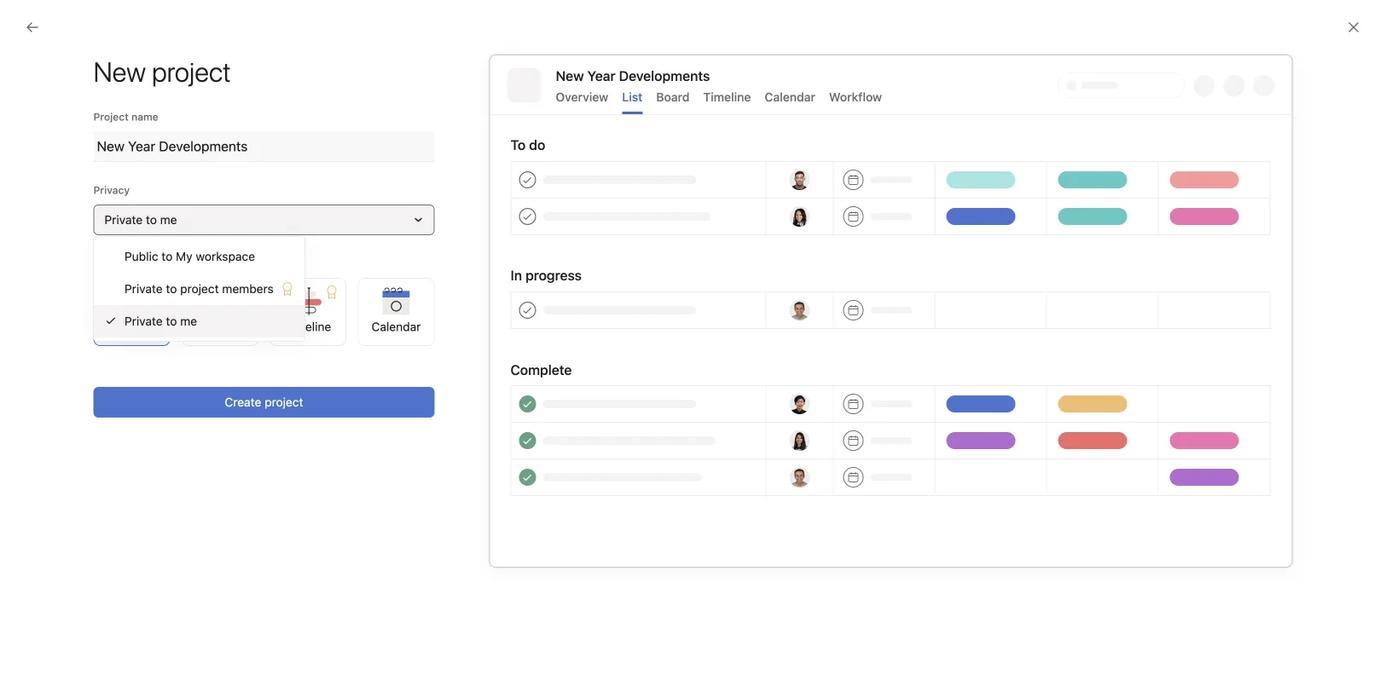 Task type: locate. For each thing, give the bounding box(es) containing it.
1 vertical spatial workspace
[[64, 397, 124, 411]]

2 vertical spatial private
[[125, 314, 163, 328]]

0 horizontal spatial list
[[122, 320, 142, 334]]

0 vertical spatial private to me
[[105, 213, 177, 227]]

new project
[[93, 55, 231, 88]]

new
[[556, 68, 584, 84], [472, 328, 497, 342]]

use
[[936, 302, 958, 317]]

private to me up public
[[105, 213, 177, 227]]

private down "view"
[[125, 282, 163, 296]]

1 horizontal spatial plan
[[613, 378, 637, 392]]

1 vertical spatial my
[[44, 397, 61, 411]]

0 horizontal spatial my
[[44, 397, 61, 411]]

work requests down complete
[[472, 430, 557, 444]]

new year developments
[[556, 68, 710, 84]]

1 horizontal spatial work
[[472, 430, 502, 444]]

insights element
[[0, 155, 205, 271]]

name
[[131, 111, 158, 123]]

0 vertical spatial work requests
[[44, 336, 127, 350]]

private down privacy
[[105, 213, 143, 227]]

my
[[176, 250, 193, 264], [44, 397, 61, 411]]

achieve
[[1008, 302, 1050, 317]]

1 vertical spatial new
[[472, 328, 497, 342]]

my workspace
[[44, 397, 124, 411]]

0 horizontal spatial cross-functional project plan
[[44, 308, 205, 323]]

0 horizontal spatial me
[[160, 213, 177, 227]]

to inside radio item
[[166, 314, 177, 328]]

my down 'work requests' link
[[44, 397, 61, 411]]

cross-functional project plan down new project
[[472, 378, 637, 392]]

me down private to project members
[[180, 314, 197, 328]]

1 vertical spatial me
[[180, 314, 197, 328]]

0 horizontal spatial requests
[[76, 336, 127, 350]]

ap for work requests
[[862, 433, 875, 445]]

project name
[[93, 111, 158, 123]]

work requests link
[[10, 329, 195, 357]]

2 vertical spatial ap
[[862, 433, 875, 445]]

new for new year developments
[[556, 68, 584, 84]]

1 vertical spatial list
[[122, 320, 142, 334]]

1 vertical spatial requests
[[505, 430, 557, 444]]

0 vertical spatial requests
[[76, 336, 127, 350]]

overview down my workspace
[[225, 81, 278, 95]]

0 horizontal spatial plan
[[181, 308, 205, 323]]

cross-
[[44, 308, 81, 323], [472, 378, 510, 392]]

overview
[[225, 81, 278, 95], [556, 90, 609, 104]]

1 horizontal spatial me
[[180, 314, 197, 328]]

this is a preview of your project image
[[489, 55, 1293, 568]]

to right "view"
[[162, 250, 173, 264]]

my up private to project members
[[176, 250, 193, 264]]

view
[[132, 258, 155, 270]]

list down new year developments
[[622, 90, 643, 104]]

hide sidebar image
[[22, 14, 36, 27]]

my workspace
[[225, 52, 336, 72]]

ap
[[1286, 67, 1299, 78], [862, 381, 875, 393], [862, 433, 875, 445]]

requests down complete
[[505, 430, 557, 444]]

0 horizontal spatial new
[[472, 328, 497, 342]]

my workspace link
[[10, 391, 195, 418]]

0 vertical spatial new
[[556, 68, 584, 84]]

0 horizontal spatial overview
[[225, 81, 278, 95]]

0 vertical spatial private
[[105, 213, 143, 227]]

work requests down cross-functional project plan "link"
[[44, 336, 127, 350]]

to right "goals"
[[994, 302, 1005, 317]]

0 horizontal spatial work requests
[[44, 336, 127, 350]]

cross- inside cross-functional project plan "link"
[[44, 308, 81, 323]]

requests down cross-functional project plan "link"
[[76, 336, 127, 350]]

0 vertical spatial list
[[622, 90, 643, 104]]

public
[[125, 250, 158, 264]]

1 vertical spatial work requests
[[472, 430, 557, 444]]

1 vertical spatial cross-functional project plan
[[472, 378, 637, 392]]

new down projects
[[472, 328, 497, 342]]

projects element
[[0, 271, 205, 360]]

to up public
[[146, 213, 157, 227]]

to
[[146, 213, 157, 227], [162, 250, 173, 264], [166, 282, 177, 296], [994, 302, 1005, 317], [166, 314, 177, 328]]

0 vertical spatial my
[[176, 250, 193, 264]]

1 horizontal spatial functional
[[510, 378, 567, 392]]

private to me inside private to me radio item
[[125, 314, 197, 328]]

1 vertical spatial functional
[[510, 378, 567, 392]]

0 vertical spatial me
[[160, 213, 177, 227]]

private to me button
[[93, 205, 435, 235]]

1 horizontal spatial timeline
[[703, 90, 751, 104]]

1 horizontal spatial requests
[[505, 430, 557, 444]]

requests
[[76, 336, 127, 350], [505, 430, 557, 444]]

members
[[222, 282, 274, 296]]

work requests
[[44, 336, 127, 350], [472, 430, 557, 444]]

0 vertical spatial ap
[[1286, 67, 1299, 78]]

to inside the use goals to achieve your most important objectives
[[994, 302, 1005, 317]]

ap for cross-functional project plan
[[862, 381, 875, 393]]

0 horizontal spatial calendar
[[372, 320, 421, 334]]

cross-functional project plan up 'work requests' link
[[44, 308, 205, 323]]

0 horizontal spatial cross-
[[44, 308, 81, 323]]

portfolios link
[[10, 213, 195, 241]]

0 vertical spatial plan
[[181, 308, 205, 323]]

0 vertical spatial cross-functional project plan
[[44, 308, 205, 323]]

private to me radio item
[[94, 305, 304, 338]]

create
[[225, 395, 261, 410]]

1 horizontal spatial my
[[176, 250, 193, 264]]

workspace inside 'teams' element
[[64, 397, 124, 411]]

calendar left the workflow
[[765, 90, 816, 104]]

1 vertical spatial cross-
[[472, 378, 510, 392]]

cross- up 'work requests' link
[[44, 308, 81, 323]]

timeline
[[703, 90, 751, 104], [285, 320, 331, 334]]

cross- left complete
[[472, 378, 510, 392]]

projects
[[411, 270, 474, 290]]

0 vertical spatial timeline
[[703, 90, 751, 104]]

explore all templates
[[472, 568, 587, 582]]

list
[[622, 90, 643, 104], [122, 320, 142, 334]]

on
[[947, 438, 961, 450]]

most
[[1081, 302, 1109, 317]]

1 horizontal spatial workspace
[[196, 250, 255, 264]]

overview down new year developments
[[556, 90, 609, 104]]

plan down private to project members
[[181, 308, 205, 323]]

list image
[[428, 377, 448, 397]]

private
[[105, 213, 143, 227], [125, 282, 163, 296], [125, 314, 163, 328]]

functional down new project
[[510, 378, 567, 392]]

0 horizontal spatial timeline
[[285, 320, 331, 334]]

list down default view
[[122, 320, 142, 334]]

to down private to project members
[[166, 314, 177, 328]]

private to me
[[105, 213, 177, 227], [125, 314, 197, 328]]

plan
[[181, 308, 205, 323], [613, 378, 637, 392]]

workspace
[[196, 250, 255, 264], [64, 397, 124, 411]]

0 vertical spatial calendar
[[765, 90, 816, 104]]

me up public to my workspace
[[160, 213, 177, 227]]

1 vertical spatial work
[[472, 430, 502, 444]]

1 horizontal spatial new
[[556, 68, 584, 84]]

private to me down private to project members
[[125, 314, 197, 328]]

default view
[[93, 258, 155, 270]]

plan right complete
[[613, 378, 637, 392]]

to do
[[511, 137, 546, 153]]

functional
[[81, 308, 136, 323], [510, 378, 567, 392]]

to down public to my workspace
[[166, 282, 177, 296]]

1 horizontal spatial overview
[[556, 90, 609, 104]]

private up 'work requests' link
[[125, 314, 163, 328]]

project inside create project button
[[265, 395, 303, 410]]

reporting link
[[10, 186, 195, 213]]

workspace up members
[[196, 250, 255, 264]]

work
[[44, 336, 73, 350], [472, 430, 502, 444]]

new left year developments
[[556, 68, 584, 84]]

project inside cross-functional project plan "link"
[[139, 308, 178, 323]]

0 vertical spatial work
[[44, 336, 73, 350]]

0 vertical spatial cross-
[[44, 308, 81, 323]]

1 vertical spatial ap
[[862, 381, 875, 393]]

calendar down projects
[[372, 320, 421, 334]]

me
[[160, 213, 177, 227], [180, 314, 197, 328]]

(55%)
[[991, 438, 1021, 450]]

cross-functional project plan link
[[10, 302, 205, 329]]

0 vertical spatial functional
[[81, 308, 136, 323]]

0 horizontal spatial workspace
[[64, 397, 124, 411]]

0 horizontal spatial functional
[[81, 308, 136, 323]]

functional up 'work requests' link
[[81, 308, 136, 323]]

calendar
[[765, 90, 816, 104], [372, 320, 421, 334]]

teams element
[[0, 360, 205, 421]]

0 horizontal spatial work
[[44, 336, 73, 350]]

close image
[[1347, 20, 1361, 34]]

Project name text field
[[93, 131, 435, 162]]

important
[[1112, 302, 1165, 317]]

1 vertical spatial private to me
[[125, 314, 197, 328]]

workspace down 'work requests' link
[[64, 397, 124, 411]]

global element
[[0, 42, 205, 144]]

1 horizontal spatial work requests
[[472, 430, 557, 444]]

project
[[180, 282, 219, 296], [139, 308, 178, 323], [500, 328, 539, 342], [570, 378, 610, 392], [265, 395, 303, 410]]

cross-functional project plan
[[44, 308, 205, 323], [472, 378, 637, 392]]



Task type: vqa. For each thing, say whether or not it's contained in the screenshot.
bottom The 'Add To Bookmarks' image
no



Task type: describe. For each thing, give the bounding box(es) containing it.
to inside dropdown button
[[146, 213, 157, 227]]

new for new project
[[472, 328, 497, 342]]

requests inside projects element
[[76, 336, 127, 350]]

create project button
[[93, 387, 435, 418]]

all
[[517, 568, 529, 582]]

reporting
[[44, 192, 98, 206]]

on track (55%)
[[947, 438, 1021, 450]]

portfolios
[[44, 220, 97, 234]]

work requests inside projects element
[[44, 336, 127, 350]]

project
[[93, 111, 129, 123]]

1 horizontal spatial list
[[622, 90, 643, 104]]

in progress
[[511, 267, 582, 284]]

private to me inside private to me dropdown button
[[105, 213, 177, 227]]

private to project members
[[125, 282, 274, 296]]

plan inside "link"
[[181, 308, 205, 323]]

create project
[[225, 395, 303, 410]]

public to my workspace
[[125, 250, 255, 264]]

1 horizontal spatial calendar
[[765, 90, 816, 104]]

objectives
[[936, 321, 993, 335]]

templates
[[411, 509, 490, 529]]

board
[[656, 90, 690, 104]]

my workspace overview
[[225, 52, 336, 95]]

privacy
[[93, 184, 130, 196]]

work inside 'work requests' link
[[44, 336, 73, 350]]

0 vertical spatial workspace
[[196, 250, 255, 264]]

my inside 'teams' element
[[44, 397, 61, 411]]

private inside radio item
[[125, 314, 163, 328]]

workflow
[[829, 90, 882, 104]]

track
[[963, 438, 988, 450]]

me inside radio item
[[180, 314, 197, 328]]

overview inside my workspace overview
[[225, 81, 278, 95]]

explore
[[472, 568, 513, 582]]

private inside dropdown button
[[105, 213, 143, 227]]

goals
[[961, 302, 991, 317]]

complete
[[511, 362, 572, 378]]

1 vertical spatial plan
[[613, 378, 637, 392]]

1 vertical spatial private
[[125, 282, 163, 296]]

functional inside "link"
[[81, 308, 136, 323]]

1 vertical spatial timeline
[[285, 320, 331, 334]]

new project
[[472, 328, 539, 342]]

default
[[93, 258, 129, 270]]

me inside dropdown button
[[160, 213, 177, 227]]

year developments
[[588, 68, 710, 84]]

members (1)
[[411, 140, 507, 160]]

go back image
[[26, 20, 39, 34]]

overview link
[[225, 81, 278, 103]]

cross-functional project plan inside "link"
[[44, 308, 205, 323]]

1 horizontal spatial cross-
[[472, 378, 510, 392]]

templates
[[532, 568, 587, 582]]

use goals to achieve your most important objectives
[[936, 302, 1165, 335]]

your
[[1054, 302, 1078, 317]]

1 vertical spatial calendar
[[372, 320, 421, 334]]

1 horizontal spatial cross-functional project plan
[[472, 378, 637, 392]]



